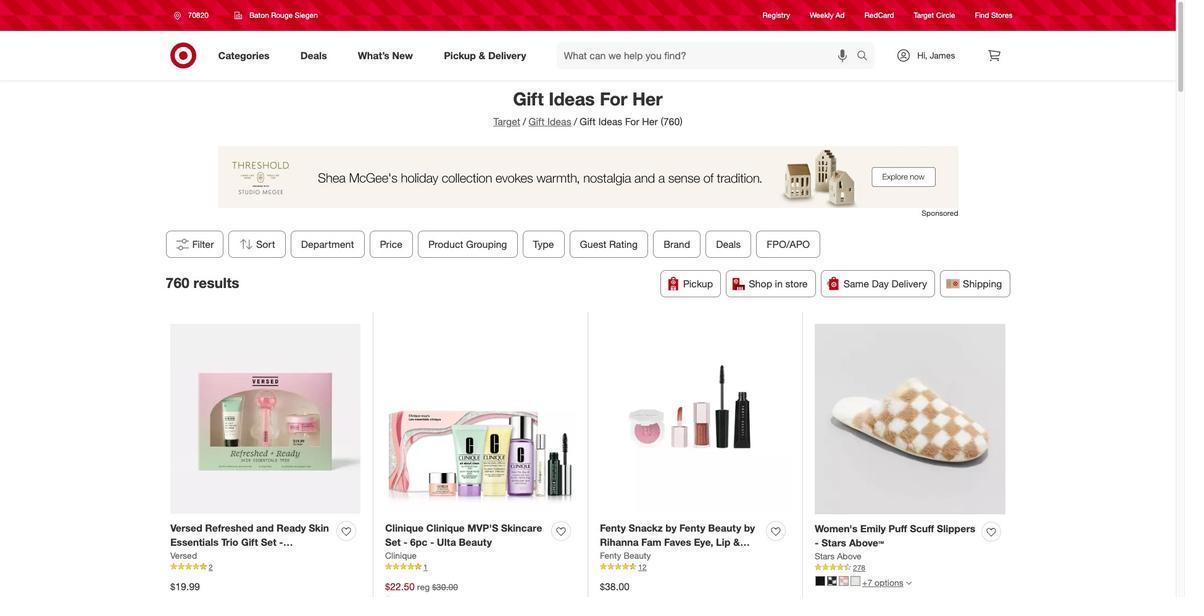 Task type: describe. For each thing, give the bounding box(es) containing it.
target circle
[[914, 11, 956, 20]]

baton rouge siegen button
[[227, 4, 326, 27]]

set inside versed refreshed and ready skin essentials trio gift set - 1.3oz/3pc
[[261, 536, 277, 549]]

registry
[[763, 11, 790, 20]]

clinique for clinique clinique mvp's skincare set - 6pc - ulta beauty
[[385, 522, 424, 535]]

fenty snackz by fenty beauty by rihanna fam faves eye, lip & highlighter set - 3.542oz/3pc - ulta beauty link
[[600, 522, 761, 577]]

2
[[209, 563, 213, 572]]

rouge
[[271, 10, 293, 20]]

department button
[[290, 231, 364, 258]]

gift ideas link
[[529, 115, 572, 128]]

shipping button
[[940, 270, 1011, 298]]

0 vertical spatial for
[[600, 88, 628, 110]]

snackz
[[629, 522, 663, 535]]

day
[[872, 278, 889, 290]]

1 vertical spatial her
[[642, 115, 658, 128]]

sort
[[256, 238, 275, 251]]

type
[[533, 238, 554, 251]]

pickup & delivery
[[444, 49, 526, 61]]

pickup for pickup & delivery
[[444, 49, 476, 61]]

siegen
[[295, 10, 318, 20]]

women's emily puff scuff slippers - stars above™ link
[[815, 522, 977, 551]]

fpo/apo
[[767, 238, 810, 251]]

beauty up 12
[[624, 551, 651, 561]]

$30.00
[[432, 582, 458, 593]]

1
[[424, 563, 428, 572]]

+7 options
[[863, 578, 904, 588]]

price button
[[369, 231, 413, 258]]

1.3oz/3pc
[[170, 551, 216, 563]]

product grouping button
[[418, 231, 518, 258]]

70820 button
[[166, 4, 222, 27]]

1 link
[[385, 562, 575, 573]]

redcard
[[865, 11, 894, 20]]

puff
[[889, 523, 908, 535]]

results
[[193, 274, 239, 291]]

what's
[[358, 49, 390, 61]]

ideas up advertisement region
[[599, 115, 623, 128]]

categories
[[218, 49, 270, 61]]

- right 6pc
[[430, 536, 434, 549]]

70820
[[188, 10, 209, 20]]

slippers
[[937, 523, 976, 535]]

3.542oz/3pc
[[680, 551, 736, 563]]

in
[[775, 278, 783, 290]]

guest
[[580, 238, 606, 251]]

2 by from the left
[[744, 522, 755, 535]]

target circle link
[[914, 10, 956, 21]]

gift up gift ideas link
[[513, 88, 544, 110]]

hi, james
[[918, 50, 956, 61]]

search
[[852, 50, 881, 63]]

target link
[[494, 115, 521, 128]]

women's emily puff scuff slippers - stars above™
[[815, 523, 976, 549]]

$22.50
[[385, 581, 415, 593]]

and
[[256, 522, 274, 535]]

black image
[[816, 577, 826, 587]]

pickup for pickup
[[683, 278, 713, 290]]

weekly ad
[[810, 11, 845, 20]]

0 vertical spatial target
[[914, 11, 934, 20]]

same day delivery
[[844, 278, 928, 290]]

beauty down highlighter
[[622, 565, 655, 577]]

product
[[428, 238, 463, 251]]

clinique link
[[385, 550, 417, 562]]

clinique clinique mvp's skincare set - 6pc - ulta beauty link
[[385, 522, 546, 550]]

fenty for fenty snackz by fenty beauty by rihanna fam faves eye, lip & highlighter set - 3.542oz/3pc - ulta beauty
[[600, 522, 626, 535]]

gift right target 'link'
[[529, 115, 545, 128]]

type button
[[522, 231, 565, 258]]

set inside fenty snackz by fenty beauty by rihanna fam faves eye, lip & highlighter set - 3.542oz/3pc - ulta beauty
[[655, 551, 670, 563]]

clinique clinique mvp's skincare set - 6pc - ulta beauty
[[385, 522, 542, 549]]

guest rating button
[[569, 231, 648, 258]]

all colors + 7 more colors image
[[906, 581, 912, 587]]

ideas right target 'link'
[[548, 115, 572, 128]]

beauty inside clinique clinique mvp's skincare set - 6pc - ulta beauty
[[459, 536, 492, 549]]

rating
[[609, 238, 638, 251]]

clinique for clinique link
[[385, 551, 417, 561]]

trio
[[221, 536, 239, 549]]

fenty up eye, at right bottom
[[680, 522, 706, 535]]

sponsored
[[922, 209, 959, 218]]

eye,
[[694, 536, 714, 549]]

deals link
[[290, 42, 343, 69]]

options
[[875, 578, 904, 588]]

filter button
[[166, 231, 223, 258]]

ad
[[836, 11, 845, 20]]

mvp's
[[468, 522, 499, 535]]

stars inside women's emily puff scuff slippers - stars above™
[[822, 537, 847, 549]]

black check image
[[827, 577, 837, 587]]

2 link
[[170, 562, 361, 573]]

shipping
[[963, 278, 1002, 290]]

$38.00
[[600, 581, 630, 593]]

same
[[844, 278, 869, 290]]

ideas up gift ideas link
[[549, 88, 595, 110]]

1 vertical spatial for
[[625, 115, 640, 128]]

278 link
[[815, 563, 1006, 574]]

cream image
[[851, 577, 861, 587]]

deals for deals button
[[716, 238, 741, 251]]

- left 6pc
[[404, 536, 408, 549]]

delivery for pickup & delivery
[[488, 49, 526, 61]]

ulta inside clinique clinique mvp's skincare set - 6pc - ulta beauty
[[437, 536, 456, 549]]

what's new
[[358, 49, 413, 61]]

target inside 'gift ideas for her target / gift ideas / gift ideas for her (760)'
[[494, 115, 521, 128]]

$22.50 reg $30.00
[[385, 581, 458, 593]]

department
[[301, 238, 354, 251]]

brand
[[664, 238, 690, 251]]



Task type: vqa. For each thing, say whether or not it's contained in the screenshot.
the topmost Versed
yes



Task type: locate. For each thing, give the bounding box(es) containing it.
emily
[[861, 523, 886, 535]]

versed link
[[170, 550, 197, 562]]

fenty snackz by fenty beauty by rihanna fam faves eye, lip & highlighter set - 3.542oz/3pc - ulta beauty
[[600, 522, 755, 577]]

grouping
[[466, 238, 507, 251]]

fenty up rihanna
[[600, 522, 626, 535]]

0 horizontal spatial target
[[494, 115, 521, 128]]

delivery inside same day delivery button
[[892, 278, 928, 290]]

registry link
[[763, 10, 790, 21]]

1 / from the left
[[523, 115, 526, 128]]

versed
[[170, 522, 202, 535], [170, 551, 197, 561]]

find stores
[[975, 11, 1013, 20]]

1 versed from the top
[[170, 522, 202, 535]]

1 horizontal spatial by
[[744, 522, 755, 535]]

- down women's
[[815, 537, 819, 549]]

pickup & delivery link
[[434, 42, 542, 69]]

0 vertical spatial her
[[633, 88, 663, 110]]

- inside versed refreshed and ready skin essentials trio gift set - 1.3oz/3pc
[[279, 536, 283, 549]]

her up (760)
[[633, 88, 663, 110]]

0 horizontal spatial /
[[523, 115, 526, 128]]

- down ready
[[279, 536, 283, 549]]

0 vertical spatial &
[[479, 49, 486, 61]]

1 horizontal spatial target
[[914, 11, 934, 20]]

(760)
[[661, 115, 683, 128]]

product grouping
[[428, 238, 507, 251]]

find stores link
[[975, 10, 1013, 21]]

stars up stars above
[[822, 537, 847, 549]]

filter
[[192, 238, 214, 251]]

fenty for fenty beauty
[[600, 551, 622, 561]]

fenty down rihanna
[[600, 551, 622, 561]]

0 vertical spatial stars
[[822, 537, 847, 549]]

blush checker image
[[839, 577, 849, 587]]

760 results
[[166, 274, 239, 291]]

& inside fenty snackz by fenty beauty by rihanna fam faves eye, lip & highlighter set - 3.542oz/3pc - ulta beauty
[[734, 536, 740, 549]]

clinique clinique mvp's skincare set - 6pc - ulta beauty image
[[385, 324, 575, 515], [385, 324, 575, 515]]

beauty up lip
[[708, 522, 742, 535]]

all colors + 7 more colors element
[[906, 580, 912, 587]]

deals for deals link
[[301, 49, 327, 61]]

deals inside deals link
[[301, 49, 327, 61]]

- right 3.542oz/3pc
[[739, 551, 743, 563]]

gift ideas for her target / gift ideas / gift ideas for her (760)
[[494, 88, 683, 128]]

0 vertical spatial delivery
[[488, 49, 526, 61]]

1 horizontal spatial /
[[574, 115, 577, 128]]

pickup inside button
[[683, 278, 713, 290]]

1 vertical spatial ulta
[[600, 565, 619, 577]]

price
[[380, 238, 402, 251]]

ulta right 6pc
[[437, 536, 456, 549]]

her left (760)
[[642, 115, 658, 128]]

versed refreshed and ready skin essentials trio gift set - 1.3oz/3pc link
[[170, 522, 332, 563]]

above
[[837, 551, 862, 562]]

scuff
[[910, 523, 934, 535]]

278
[[853, 564, 866, 573]]

deals down siegen in the top of the page
[[301, 49, 327, 61]]

1 vertical spatial stars
[[815, 551, 835, 562]]

ready
[[277, 522, 306, 535]]

store
[[786, 278, 808, 290]]

fenty snackz by fenty beauty by rihanna fam faves eye, lip & highlighter set - 3.542oz/3pc - ulta beauty image
[[600, 324, 790, 515], [600, 324, 790, 515]]

0 vertical spatial versed
[[170, 522, 202, 535]]

+7 options button
[[810, 574, 917, 593]]

ideas
[[549, 88, 595, 110], [548, 115, 572, 128], [599, 115, 623, 128]]

deals
[[301, 49, 327, 61], [716, 238, 741, 251]]

hi,
[[918, 50, 928, 61]]

6pc
[[410, 536, 428, 549]]

circle
[[937, 11, 956, 20]]

target left circle
[[914, 11, 934, 20]]

new
[[392, 49, 413, 61]]

fenty beauty
[[600, 551, 651, 561]]

0 horizontal spatial &
[[479, 49, 486, 61]]

skin
[[309, 522, 329, 535]]

pickup down brand
[[683, 278, 713, 290]]

1 vertical spatial versed
[[170, 551, 197, 561]]

versed refreshed and ready skin essentials trio gift set - 1.3oz/3pc image
[[170, 324, 361, 515], [170, 324, 361, 515]]

0 horizontal spatial by
[[666, 522, 677, 535]]

baton
[[249, 10, 269, 20]]

categories link
[[208, 42, 285, 69]]

/
[[523, 115, 526, 128], [574, 115, 577, 128]]

fenty beauty link
[[600, 550, 651, 562]]

12
[[638, 563, 647, 572]]

baton rouge siegen
[[249, 10, 318, 20]]

sort button
[[228, 231, 285, 258]]

1 horizontal spatial delivery
[[892, 278, 928, 290]]

fenty
[[600, 522, 626, 535], [680, 522, 706, 535], [600, 551, 622, 561]]

above™
[[849, 537, 884, 549]]

What can we help you find? suggestions appear below search field
[[557, 42, 860, 69]]

highlighter
[[600, 551, 652, 563]]

1 vertical spatial target
[[494, 115, 521, 128]]

- down faves
[[673, 551, 677, 563]]

0 horizontal spatial pickup
[[444, 49, 476, 61]]

women's emily puff scuff slippers - stars above™ image
[[815, 324, 1006, 515], [815, 324, 1006, 515]]

beauty down mvp's
[[459, 536, 492, 549]]

versed for versed
[[170, 551, 197, 561]]

rihanna
[[600, 536, 639, 549]]

/ right target 'link'
[[523, 115, 526, 128]]

set down fam
[[655, 551, 670, 563]]

ulta up $38.00
[[600, 565, 619, 577]]

0 horizontal spatial ulta
[[437, 536, 456, 549]]

+7
[[863, 578, 873, 588]]

deals right brand
[[716, 238, 741, 251]]

refreshed
[[205, 522, 253, 535]]

reg
[[417, 582, 430, 593]]

1 horizontal spatial &
[[734, 536, 740, 549]]

0 horizontal spatial deals
[[301, 49, 327, 61]]

0 horizontal spatial delivery
[[488, 49, 526, 61]]

gift inside versed refreshed and ready skin essentials trio gift set - 1.3oz/3pc
[[241, 536, 258, 549]]

fam
[[642, 536, 662, 549]]

stars above link
[[815, 551, 862, 563]]

set down and
[[261, 536, 277, 549]]

shop in store
[[749, 278, 808, 290]]

1 by from the left
[[666, 522, 677, 535]]

search button
[[852, 42, 881, 72]]

set up clinique link
[[385, 536, 401, 549]]

versed refreshed and ready skin essentials trio gift set - 1.3oz/3pc
[[170, 522, 329, 563]]

women's
[[815, 523, 858, 535]]

shop in store button
[[726, 270, 816, 298]]

set
[[261, 536, 277, 549], [385, 536, 401, 549], [655, 551, 670, 563]]

stars left above
[[815, 551, 835, 562]]

target left gift ideas link
[[494, 115, 521, 128]]

0 vertical spatial ulta
[[437, 536, 456, 549]]

$19.99
[[170, 581, 200, 593]]

target
[[914, 11, 934, 20], [494, 115, 521, 128]]

james
[[930, 50, 956, 61]]

0 vertical spatial deals
[[301, 49, 327, 61]]

1 vertical spatial deals
[[716, 238, 741, 251]]

shop
[[749, 278, 773, 290]]

1 vertical spatial &
[[734, 536, 740, 549]]

lip
[[716, 536, 731, 549]]

1 horizontal spatial ulta
[[600, 565, 619, 577]]

what's new link
[[347, 42, 429, 69]]

/ right gift ideas link
[[574, 115, 577, 128]]

faves
[[664, 536, 691, 549]]

gift right gift ideas link
[[580, 115, 596, 128]]

gift
[[513, 88, 544, 110], [529, 115, 545, 128], [580, 115, 596, 128], [241, 536, 258, 549]]

versed inside versed refreshed and ready skin essentials trio gift set - 1.3oz/3pc
[[170, 522, 202, 535]]

2 / from the left
[[574, 115, 577, 128]]

2 horizontal spatial set
[[655, 551, 670, 563]]

- inside women's emily puff scuff slippers - stars above™
[[815, 537, 819, 549]]

delivery for same day delivery
[[892, 278, 928, 290]]

guest rating
[[580, 238, 638, 251]]

1 horizontal spatial set
[[385, 536, 401, 549]]

deals button
[[706, 231, 751, 258]]

1 vertical spatial pickup
[[683, 278, 713, 290]]

1 horizontal spatial deals
[[716, 238, 741, 251]]

ulta inside fenty snackz by fenty beauty by rihanna fam faves eye, lip & highlighter set - 3.542oz/3pc - ulta beauty
[[600, 565, 619, 577]]

pickup right new
[[444, 49, 476, 61]]

find
[[975, 11, 990, 20]]

versed down essentials
[[170, 551, 197, 561]]

1 vertical spatial delivery
[[892, 278, 928, 290]]

stores
[[992, 11, 1013, 20]]

weekly ad link
[[810, 10, 845, 21]]

gift right trio
[[241, 536, 258, 549]]

set inside clinique clinique mvp's skincare set - 6pc - ulta beauty
[[385, 536, 401, 549]]

ulta
[[437, 536, 456, 549], [600, 565, 619, 577]]

2 versed from the top
[[170, 551, 197, 561]]

her
[[633, 88, 663, 110], [642, 115, 658, 128]]

advertisement region
[[218, 146, 959, 208]]

0 horizontal spatial set
[[261, 536, 277, 549]]

redcard link
[[865, 10, 894, 21]]

versed for versed refreshed and ready skin essentials trio gift set - 1.3oz/3pc
[[170, 522, 202, 535]]

brand button
[[653, 231, 701, 258]]

versed up essentials
[[170, 522, 202, 535]]

deals inside deals button
[[716, 238, 741, 251]]

1 horizontal spatial pickup
[[683, 278, 713, 290]]

weekly
[[810, 11, 834, 20]]

delivery inside the pickup & delivery link
[[488, 49, 526, 61]]

0 vertical spatial pickup
[[444, 49, 476, 61]]



